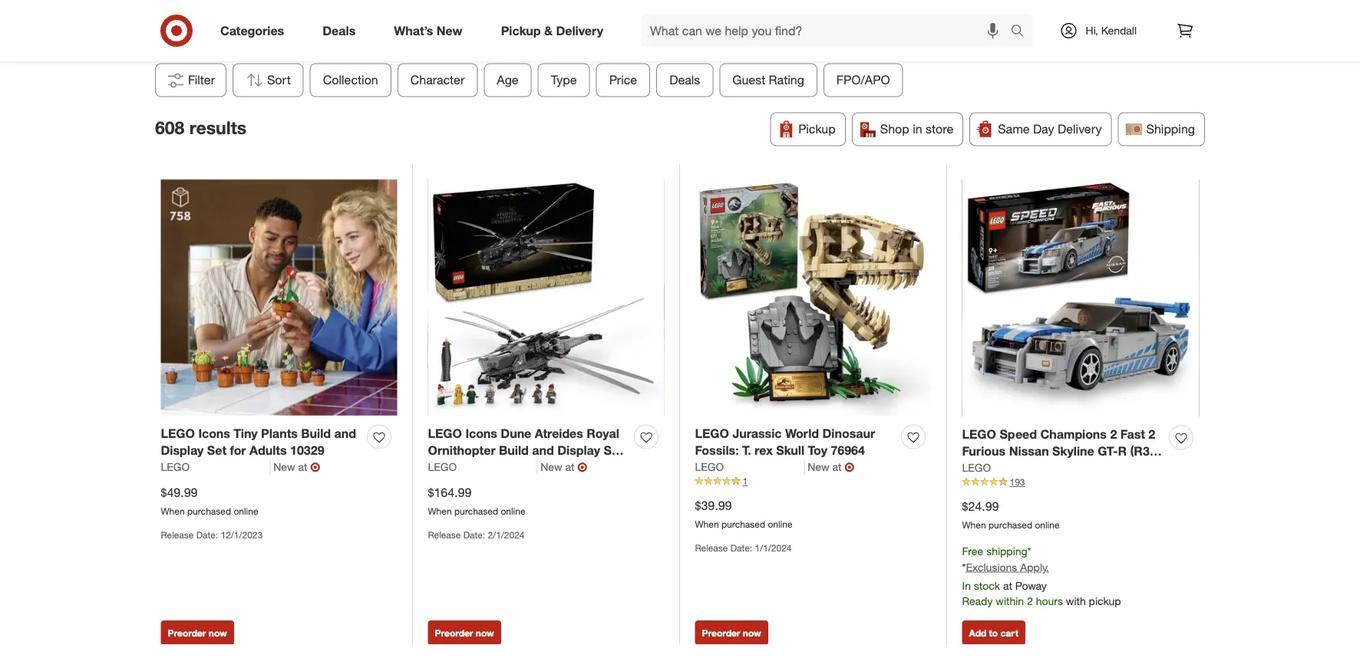 Task type: describe. For each thing, give the bounding box(es) containing it.
76917
[[962, 462, 997, 477]]

royal
[[587, 426, 620, 441]]

categories
[[220, 23, 284, 38]]

online for $24.99
[[1035, 520, 1060, 531]]

type
[[551, 72, 577, 87]]

r
[[1118, 444, 1127, 459]]

lego icons dune atreides royal ornithopter build and display set 10327 link
[[428, 425, 628, 476]]

release for $164.99
[[428, 530, 461, 541]]

1 link
[[695, 475, 932, 489]]

fpo/apo button
[[824, 63, 904, 97]]

1 vertical spatial *
[[962, 561, 966, 574]]

2 inside free shipping * * exclusions apply. in stock at  poway ready within 2 hours with pickup
[[1027, 595, 1033, 608]]

gt-
[[1098, 444, 1118, 459]]

when for $49.99
[[161, 506, 185, 517]]

type button
[[538, 63, 590, 97]]

preorder now button for $49.99
[[161, 621, 234, 646]]

ltd.
[[673, 25, 688, 36]]

date: for $39.99
[[731, 543, 753, 554]]

what's new
[[394, 23, 463, 38]]

guest rating button
[[720, 63, 818, 97]]

the
[[544, 25, 559, 36]]

filter button
[[155, 63, 227, 97]]

preorder for $49.99
[[168, 628, 206, 639]]

to
[[989, 628, 998, 639]]

day
[[1033, 122, 1055, 137]]

build inside lego icons tiny plants build and display set for adults 10329
[[301, 426, 331, 441]]

world
[[785, 426, 819, 441]]

now for $39.99
[[743, 628, 762, 639]]

193 link
[[962, 476, 1200, 490]]

fossils:
[[695, 444, 739, 459]]

preorder for $164.99
[[435, 628, 473, 639]]

and inside lego icons tiny plants build and display set for adults 10329
[[334, 426, 356, 441]]

1 horizontal spatial 2
[[1111, 427, 1117, 442]]

jurassic
[[733, 426, 782, 441]]

group
[[588, 25, 613, 36]]

deals button
[[657, 63, 714, 97]]

lego link for rex
[[695, 460, 805, 475]]

icons for build
[[466, 426, 497, 441]]

lego link for display
[[161, 460, 270, 475]]

shop
[[880, 122, 910, 137]]

date: for $49.99
[[196, 530, 218, 541]]

preorder now button for $39.99
[[695, 621, 768, 646]]

lego icons dune atreides royal ornithopter build and display set 10327
[[428, 426, 623, 476]]

1/1/2024
[[755, 543, 792, 554]]

pickup for pickup & delivery
[[501, 23, 541, 38]]

2 &™ from the left
[[695, 25, 706, 36]]

lego inside lego jurassic world dinosaur fossils: t. rex skull toy 76964
[[695, 426, 729, 441]]

character button
[[398, 63, 478, 97]]

$49.99
[[161, 486, 198, 501]]

purchased for $39.99
[[722, 519, 766, 531]]

lego inside lego speed champions 2 fast 2 furious nissan skyline gt-r (r34) 76917
[[962, 427, 997, 442]]

deals link
[[310, 14, 375, 48]]

&
[[544, 23, 553, 38]]

$39.99 when purchased online
[[695, 499, 793, 531]]

champions
[[1041, 427, 1107, 442]]

2 2023 from the left
[[794, 25, 815, 36]]

preorder now for $49.99
[[168, 628, 227, 639]]

online for $39.99
[[768, 519, 793, 531]]

at for adults
[[298, 461, 307, 474]]

10327
[[428, 461, 462, 476]]

price
[[609, 72, 637, 87]]

now for $49.99
[[209, 628, 227, 639]]

guest rating
[[733, 72, 805, 87]]

display inside lego icons dune atreides royal ornithopter build and display set 10327
[[558, 444, 600, 459]]

new right what's
[[437, 23, 463, 38]]

same day delivery
[[998, 122, 1102, 137]]

with
[[1066, 595, 1086, 608]]

apply.
[[1021, 561, 1049, 574]]

online for $49.99
[[234, 506, 258, 517]]

shipping
[[1147, 122, 1195, 137]]

same day delivery button
[[970, 112, 1112, 146]]

furious
[[962, 444, 1006, 459]]

(s23)
[[735, 25, 754, 36]]

© 2023 the lego group &™ lucasfilm ltd. © &™ wbei. (s23) © disney © 2023 marvel
[[517, 25, 844, 36]]

free
[[962, 545, 984, 558]]

¬ for adults
[[310, 460, 320, 475]]

¬ for 76964
[[845, 460, 855, 475]]

plants
[[261, 426, 298, 441]]

atreides
[[535, 426, 583, 441]]

now for $164.99
[[476, 628, 494, 639]]

lego speed champions 2 fast 2 furious nissan skyline gt-r (r34) 76917
[[962, 427, 1160, 477]]

release date: 1/1/2024
[[695, 543, 792, 554]]

pickup for pickup
[[799, 122, 836, 137]]

608
[[155, 117, 185, 138]]

rex
[[755, 444, 773, 459]]

sort
[[267, 72, 291, 87]]

release date: 2/1/2024
[[428, 530, 525, 541]]

preorder now for $39.99
[[702, 628, 762, 639]]

speed
[[1000, 427, 1037, 442]]

adults
[[250, 444, 287, 459]]

1 2023 from the left
[[521, 25, 542, 36]]

dune
[[501, 426, 532, 441]]

lego inside lego icons tiny plants build and display set for adults 10329
[[161, 426, 195, 441]]

1
[[743, 476, 748, 488]]

price button
[[596, 63, 651, 97]]

what's
[[394, 23, 433, 38]]

when for $164.99
[[428, 506, 452, 517]]

date: for $164.99
[[464, 530, 485, 541]]

delivery for pickup & delivery
[[556, 23, 604, 38]]

skyline
[[1053, 444, 1095, 459]]

build inside lego icons dune atreides royal ornithopter build and display set 10327
[[499, 444, 529, 459]]

new for lego icons dune atreides royal ornithopter build and display set 10327
[[541, 461, 562, 474]]

deals for the deals link
[[323, 23, 356, 38]]

tiny
[[234, 426, 258, 441]]

lego link for build
[[428, 460, 538, 475]]

wbei.
[[708, 25, 732, 36]]

2/1/2024
[[488, 530, 525, 541]]

icons for display
[[198, 426, 230, 441]]

¬ for set
[[578, 460, 588, 475]]

2 horizontal spatial 2
[[1149, 427, 1156, 442]]

76964
[[831, 444, 865, 459]]

deals for the deals button
[[670, 72, 701, 87]]

fast
[[1121, 427, 1145, 442]]

shop in store button
[[852, 112, 964, 146]]

at for 76964
[[833, 461, 842, 474]]

set inside lego icons tiny plants build and display set for adults 10329
[[207, 444, 227, 459]]

display inside lego icons tiny plants build and display set for adults 10329
[[161, 444, 204, 459]]

collection
[[323, 72, 378, 87]]

rating
[[769, 72, 805, 87]]

set inside lego icons dune atreides royal ornithopter build and display set 10327
[[604, 444, 623, 459]]

1 © from the left
[[517, 25, 521, 32]]

shipping
[[987, 545, 1028, 558]]

preorder for $39.99
[[702, 628, 741, 639]]

pickup & delivery
[[501, 23, 604, 38]]

within
[[996, 595, 1024, 608]]



Task type: vqa. For each thing, say whether or not it's contained in the screenshot.
The Hand
no



Task type: locate. For each thing, give the bounding box(es) containing it.
1 icons from the left
[[198, 426, 230, 441]]

delivery for same day delivery
[[1058, 122, 1102, 137]]

3 now from the left
[[743, 628, 762, 639]]

1 now from the left
[[209, 628, 227, 639]]

deals down ltd.
[[670, 72, 701, 87]]

2
[[1111, 427, 1117, 442], [1149, 427, 1156, 442], [1027, 595, 1033, 608]]

when for $39.99
[[695, 519, 719, 531]]

1 vertical spatial delivery
[[1058, 122, 1102, 137]]

2 horizontal spatial new at ¬
[[808, 460, 855, 475]]

add
[[969, 628, 987, 639]]

nissan
[[1009, 444, 1049, 459]]

hi,
[[1086, 24, 1099, 37]]

new for lego icons tiny plants build and display set for adults 10329
[[274, 461, 295, 474]]

at for set
[[565, 461, 575, 474]]

online inside $49.99 when purchased online
[[234, 506, 258, 517]]

purchased for $164.99
[[455, 506, 498, 517]]

now
[[209, 628, 227, 639], [476, 628, 494, 639], [743, 628, 762, 639]]

1 new at ¬ from the left
[[274, 460, 320, 475]]

build
[[301, 426, 331, 441], [499, 444, 529, 459]]

online up apply.
[[1035, 520, 1060, 531]]

filter
[[188, 72, 215, 87]]

purchased up release date: 12/1/2023
[[187, 506, 231, 517]]

release for $39.99
[[695, 543, 728, 554]]

lego jurassic world dinosaur fossils: t. rex skull toy 76964 image
[[695, 180, 932, 416], [695, 180, 932, 416]]

1 horizontal spatial now
[[476, 628, 494, 639]]

search
[[1004, 25, 1041, 40]]

collection button
[[310, 63, 391, 97]]

0 horizontal spatial ¬
[[310, 460, 320, 475]]

date: left the 2/1/2024
[[464, 530, 485, 541]]

icons up the "ornithopter"
[[466, 426, 497, 441]]

1 preorder now from the left
[[168, 628, 227, 639]]

1 horizontal spatial release
[[428, 530, 461, 541]]

2 new at ¬ from the left
[[541, 460, 588, 475]]

1 horizontal spatial delivery
[[1058, 122, 1102, 137]]

deals
[[323, 23, 356, 38], [670, 72, 701, 87]]

*
[[1028, 545, 1032, 558], [962, 561, 966, 574]]

purchased for $49.99
[[187, 506, 231, 517]]

preorder now button for $164.99
[[428, 621, 501, 646]]

same
[[998, 122, 1030, 137]]

2 now from the left
[[476, 628, 494, 639]]

2 preorder now button from the left
[[428, 621, 501, 646]]

disney
[[761, 25, 787, 36]]

3 © from the left
[[757, 25, 761, 32]]

new
[[437, 23, 463, 38], [274, 461, 295, 474], [541, 461, 562, 474], [808, 461, 830, 474]]

display down the atreides
[[558, 444, 600, 459]]

3 ¬ from the left
[[845, 460, 855, 475]]

$49.99 when purchased online
[[161, 486, 258, 517]]

&™
[[620, 25, 631, 36], [695, 25, 706, 36]]

1 vertical spatial build
[[499, 444, 529, 459]]

shop in store
[[880, 122, 954, 137]]

online inside $39.99 when purchased online
[[768, 519, 793, 531]]

lego speed champions 2 fast 2 furious nissan skyline gt-r (r34) 76917 image
[[962, 180, 1200, 417], [962, 180, 1200, 417]]

2 horizontal spatial ¬
[[845, 460, 855, 475]]

0 vertical spatial and
[[334, 426, 356, 441]]

when inside '$164.99 when purchased online'
[[428, 506, 452, 517]]

3 preorder now button from the left
[[695, 621, 768, 646]]

2 down poway
[[1027, 595, 1033, 608]]

age button
[[484, 63, 532, 97]]

¬ down royal
[[578, 460, 588, 475]]

pickup down rating
[[799, 122, 836, 137]]

ready
[[962, 595, 993, 608]]

ornithopter
[[428, 444, 496, 459]]

2 preorder now from the left
[[435, 628, 494, 639]]

1 horizontal spatial new at ¬
[[541, 460, 588, 475]]

1 horizontal spatial preorder
[[435, 628, 473, 639]]

1 horizontal spatial date:
[[464, 530, 485, 541]]

4 © from the left
[[790, 25, 794, 32]]

new at ¬ down the atreides
[[541, 460, 588, 475]]

purchased inside $24.99 when purchased online
[[989, 520, 1033, 531]]

lego
[[562, 25, 586, 36], [161, 426, 195, 441], [428, 426, 462, 441], [695, 426, 729, 441], [962, 427, 997, 442], [161, 461, 190, 474], [428, 461, 457, 474], [695, 461, 724, 474], [962, 461, 991, 475]]

1 ¬ from the left
[[310, 460, 320, 475]]

purchased for $24.99
[[989, 520, 1033, 531]]

build down dune
[[499, 444, 529, 459]]

1 horizontal spatial display
[[558, 444, 600, 459]]

1 horizontal spatial ¬
[[578, 460, 588, 475]]

delivery right &
[[556, 23, 604, 38]]

date: left the 1/1/2024
[[731, 543, 753, 554]]

What can we help you find? suggestions appear below search field
[[641, 14, 1015, 48]]

when down $24.99
[[962, 520, 986, 531]]

purchased
[[187, 506, 231, 517], [455, 506, 498, 517], [722, 519, 766, 531], [989, 520, 1033, 531]]

1 horizontal spatial set
[[604, 444, 623, 459]]

2 horizontal spatial now
[[743, 628, 762, 639]]

2 © from the left
[[691, 25, 695, 32]]

1 preorder from the left
[[168, 628, 206, 639]]

3 preorder from the left
[[702, 628, 741, 639]]

© right ltd.
[[691, 25, 695, 32]]

purchased inside $39.99 when purchased online
[[722, 519, 766, 531]]

preorder now for $164.99
[[435, 628, 494, 639]]

12/1/2023
[[221, 530, 263, 541]]

new at ¬ for adults
[[274, 460, 320, 475]]

icons up 'for'
[[198, 426, 230, 441]]

online for $164.99
[[501, 506, 526, 517]]

online
[[234, 506, 258, 517], [501, 506, 526, 517], [768, 519, 793, 531], [1035, 520, 1060, 531]]

0 horizontal spatial preorder now button
[[161, 621, 234, 646]]

preorder
[[168, 628, 206, 639], [435, 628, 473, 639], [702, 628, 741, 639]]

set
[[207, 444, 227, 459], [604, 444, 623, 459]]

when inside $49.99 when purchased online
[[161, 506, 185, 517]]

1 horizontal spatial deals
[[670, 72, 701, 87]]

new at ¬ for set
[[541, 460, 588, 475]]

* down free at the right bottom
[[962, 561, 966, 574]]

lego jurassic world dinosaur fossils: t. rex skull toy 76964
[[695, 426, 875, 459]]

delivery
[[556, 23, 604, 38], [1058, 122, 1102, 137]]

2 preorder from the left
[[435, 628, 473, 639]]

online up 12/1/2023
[[234, 506, 258, 517]]

* up apply.
[[1028, 545, 1032, 558]]

when down $164.99
[[428, 506, 452, 517]]

0 horizontal spatial build
[[301, 426, 331, 441]]

online up the 2/1/2024
[[501, 506, 526, 517]]

1 horizontal spatial preorder now
[[435, 628, 494, 639]]

lego link down the furious
[[962, 461, 991, 476]]

193
[[1010, 477, 1025, 488]]

0 horizontal spatial &™
[[620, 25, 631, 36]]

release down $39.99
[[695, 543, 728, 554]]

date: down $49.99 when purchased online
[[196, 530, 218, 541]]

2023 left &
[[521, 25, 542, 36]]

&™ right the group
[[620, 25, 631, 36]]

0 vertical spatial pickup
[[501, 23, 541, 38]]

© left &
[[517, 25, 521, 32]]

2 horizontal spatial date:
[[731, 543, 753, 554]]

2023 left the marvel
[[794, 25, 815, 36]]

lego link down 'for'
[[161, 460, 270, 475]]

© right (s23)
[[757, 25, 761, 32]]

2 horizontal spatial preorder now
[[702, 628, 762, 639]]

icons inside lego icons tiny plants build and display set for adults 10329
[[198, 426, 230, 441]]

guest
[[733, 72, 766, 87]]

1 vertical spatial and
[[532, 444, 554, 459]]

icons inside lego icons dune atreides royal ornithopter build and display set 10327
[[466, 426, 497, 441]]

categories link
[[207, 14, 303, 48]]

lego icons dune atreides royal ornithopter build and display set 10327 image
[[428, 180, 665, 416], [428, 180, 665, 416]]

pickup inside button
[[799, 122, 836, 137]]

and inside lego icons dune atreides royal ornithopter build and display set 10327
[[532, 444, 554, 459]]

lego link down the "ornithopter"
[[428, 460, 538, 475]]

0 horizontal spatial display
[[161, 444, 204, 459]]

2 horizontal spatial preorder now button
[[695, 621, 768, 646]]

1 horizontal spatial preorder now button
[[428, 621, 501, 646]]

0 horizontal spatial deals
[[323, 23, 356, 38]]

online up the 1/1/2024
[[768, 519, 793, 531]]

0 horizontal spatial release
[[161, 530, 194, 541]]

marvel
[[817, 25, 844, 36]]

2 ¬ from the left
[[578, 460, 588, 475]]

release down $49.99
[[161, 530, 194, 541]]

purchased up "release date: 1/1/2024"
[[722, 519, 766, 531]]

0 horizontal spatial 2
[[1027, 595, 1033, 608]]

new up 1 link
[[808, 461, 830, 474]]

¬
[[310, 460, 320, 475], [578, 460, 588, 475], [845, 460, 855, 475]]

1 horizontal spatial build
[[499, 444, 529, 459]]

add to cart button
[[962, 621, 1026, 646]]

delivery right day
[[1058, 122, 1102, 137]]

(r34)
[[1131, 444, 1160, 459]]

hours
[[1036, 595, 1063, 608]]

0 vertical spatial delivery
[[556, 23, 604, 38]]

3 new at ¬ from the left
[[808, 460, 855, 475]]

¬ down 10329
[[310, 460, 320, 475]]

lego speed champions 2 fast 2 furious nissan skyline gt-r (r34) 76917 link
[[962, 426, 1164, 477]]

and down the atreides
[[532, 444, 554, 459]]

new at ¬ down toy
[[808, 460, 855, 475]]

when inside $24.99 when purchased online
[[962, 520, 986, 531]]

0 horizontal spatial icons
[[198, 426, 230, 441]]

new down the atreides
[[541, 461, 562, 474]]

at
[[298, 461, 307, 474], [565, 461, 575, 474], [833, 461, 842, 474], [1003, 579, 1013, 593]]

when for $24.99
[[962, 520, 986, 531]]

release
[[161, 530, 194, 541], [428, 530, 461, 541], [695, 543, 728, 554]]

what's new link
[[381, 14, 482, 48]]

add to cart
[[969, 628, 1019, 639]]

cart
[[1001, 628, 1019, 639]]

delivery inside button
[[1058, 122, 1102, 137]]

when
[[161, 506, 185, 517], [428, 506, 452, 517], [695, 519, 719, 531], [962, 520, 986, 531]]

lego inside lego icons dune atreides royal ornithopter build and display set 10327
[[428, 426, 462, 441]]

$164.99 when purchased online
[[428, 486, 526, 517]]

at inside free shipping * * exclusions apply. in stock at  poway ready within 2 hours with pickup
[[1003, 579, 1013, 593]]

1 horizontal spatial 2023
[[794, 25, 815, 36]]

1 set from the left
[[207, 444, 227, 459]]

lego link up 1
[[695, 460, 805, 475]]

0 horizontal spatial preorder
[[168, 628, 206, 639]]

0 horizontal spatial delivery
[[556, 23, 604, 38]]

hi, kendall
[[1086, 24, 1137, 37]]

1 horizontal spatial and
[[532, 444, 554, 459]]

at down 76964
[[833, 461, 842, 474]]

lego jurassic world dinosaur fossils: t. rex skull toy 76964 link
[[695, 425, 896, 460]]

when down $49.99
[[161, 506, 185, 517]]

pickup
[[1089, 595, 1121, 608]]

2 horizontal spatial preorder
[[702, 628, 741, 639]]

0 vertical spatial build
[[301, 426, 331, 441]]

1 vertical spatial pickup
[[799, 122, 836, 137]]

lego icons tiny plants build and display set for adults 10329 link
[[161, 425, 361, 460]]

t.
[[742, 444, 752, 459]]

1 horizontal spatial *
[[1028, 545, 1032, 558]]

online inside $24.99 when purchased online
[[1035, 520, 1060, 531]]

new at ¬ down 10329
[[274, 460, 320, 475]]

purchased inside $49.99 when purchased online
[[187, 506, 231, 517]]

when inside $39.99 when purchased online
[[695, 519, 719, 531]]

lego icons tiny plants build and display set for adults 10329 image
[[161, 180, 397, 416], [161, 180, 397, 416]]

&™ right ltd.
[[695, 25, 706, 36]]

display
[[161, 444, 204, 459], [558, 444, 600, 459]]

0 horizontal spatial now
[[209, 628, 227, 639]]

2 up 'gt-'
[[1111, 427, 1117, 442]]

new down the adults
[[274, 461, 295, 474]]

pickup left &
[[501, 23, 541, 38]]

release date: 12/1/2023
[[161, 530, 263, 541]]

2 set from the left
[[604, 444, 623, 459]]

poway
[[1016, 579, 1047, 593]]

set left 'for'
[[207, 444, 227, 459]]

at down 10329
[[298, 461, 307, 474]]

purchased up release date: 2/1/2024
[[455, 506, 498, 517]]

fpo/apo
[[837, 72, 891, 87]]

new at ¬ for 76964
[[808, 460, 855, 475]]

1 display from the left
[[161, 444, 204, 459]]

2 up (r34)
[[1149, 427, 1156, 442]]

skull
[[776, 444, 805, 459]]

0 horizontal spatial pickup
[[501, 23, 541, 38]]

© right disney
[[790, 25, 794, 32]]

deals inside button
[[670, 72, 701, 87]]

at up within
[[1003, 579, 1013, 593]]

0 horizontal spatial *
[[962, 561, 966, 574]]

purchased inside '$164.99 when purchased online'
[[455, 506, 498, 517]]

kendall
[[1102, 24, 1137, 37]]

release down $164.99
[[428, 530, 461, 541]]

0 vertical spatial deals
[[323, 23, 356, 38]]

1 preorder now button from the left
[[161, 621, 234, 646]]

deals up collection
[[323, 23, 356, 38]]

2 display from the left
[[558, 444, 600, 459]]

display up $49.99
[[161, 444, 204, 459]]

set down royal
[[604, 444, 623, 459]]

0 horizontal spatial and
[[334, 426, 356, 441]]

and
[[334, 426, 356, 441], [532, 444, 554, 459]]

3 preorder now from the left
[[702, 628, 762, 639]]

¬ down 76964
[[845, 460, 855, 475]]

1 &™ from the left
[[620, 25, 631, 36]]

0 horizontal spatial 2023
[[521, 25, 542, 36]]

0 horizontal spatial set
[[207, 444, 227, 459]]

new for lego jurassic world dinosaur fossils: t. rex skull toy 76964
[[808, 461, 830, 474]]

age
[[497, 72, 519, 87]]

release for $49.99
[[161, 530, 194, 541]]

1 horizontal spatial icons
[[466, 426, 497, 441]]

1 horizontal spatial &™
[[695, 25, 706, 36]]

free shipping * * exclusions apply. in stock at  poway ready within 2 hours with pickup
[[962, 545, 1121, 608]]

1 horizontal spatial pickup
[[799, 122, 836, 137]]

2 icons from the left
[[466, 426, 497, 441]]

2 horizontal spatial release
[[695, 543, 728, 554]]

character
[[411, 72, 465, 87]]

search button
[[1004, 14, 1041, 51]]

1 vertical spatial deals
[[670, 72, 701, 87]]

when down $39.99
[[695, 519, 719, 531]]

online inside '$164.99 when purchased online'
[[501, 506, 526, 517]]

toy
[[808, 444, 828, 459]]

at down the atreides
[[565, 461, 575, 474]]

0 horizontal spatial new at ¬
[[274, 460, 320, 475]]

shipping button
[[1118, 112, 1205, 146]]

purchased up shipping
[[989, 520, 1033, 531]]

0 vertical spatial *
[[1028, 545, 1032, 558]]

and right plants
[[334, 426, 356, 441]]

0 horizontal spatial date:
[[196, 530, 218, 541]]

0 horizontal spatial preorder now
[[168, 628, 227, 639]]

build up 10329
[[301, 426, 331, 441]]



